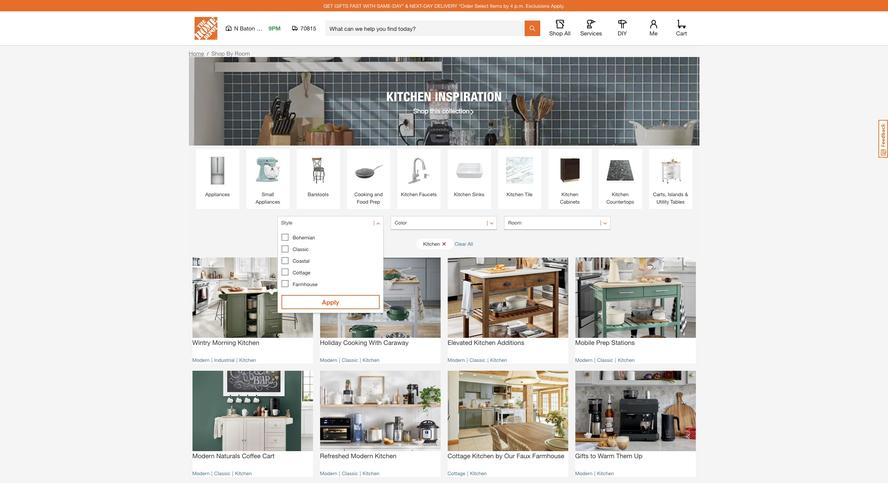 Task type: describe. For each thing, give the bounding box(es) containing it.
shop all
[[549, 30, 571, 37]]

day*
[[393, 3, 404, 9]]

collection
[[442, 107, 470, 115]]

select
[[475, 3, 489, 9]]

caraway
[[384, 339, 409, 347]]

modern | classic | kitchen for naturals
[[192, 471, 252, 477]]

classic up coastal
[[293, 246, 309, 252]]

kitchen tile image
[[502, 153, 538, 189]]

kitchen sinks image
[[451, 153, 487, 189]]

modern link for holiday
[[320, 357, 337, 363]]

home
[[189, 50, 204, 57]]

all for clear all
[[468, 241, 473, 247]]

n
[[234, 25, 238, 32]]

modern link for refreshed
[[320, 471, 337, 477]]

barstools image
[[300, 153, 336, 189]]

modern for elevated
[[448, 357, 465, 363]]

this
[[430, 107, 440, 115]]

our
[[504, 452, 515, 460]]

kitchen countertops
[[607, 191, 634, 205]]

kitchen link right cottage link
[[470, 471, 487, 477]]

mobile
[[575, 339, 595, 347]]

modern for wintry
[[192, 357, 210, 363]]

next-
[[410, 3, 424, 9]]

room inside button
[[508, 220, 522, 226]]

cottage kitchen by our faux farmhouse link
[[448, 452, 568, 467]]

apply button
[[281, 295, 380, 310]]

kitchen cabinets image
[[552, 153, 588, 189]]

elevated
[[448, 339, 472, 347]]

feedback link image
[[879, 120, 888, 158]]

stations
[[612, 339, 635, 347]]

stretchy image image for gifts to warm them up
[[575, 371, 696, 452]]

0 vertical spatial room
[[235, 50, 250, 57]]

*order
[[459, 3, 473, 9]]

cooking and food prep
[[354, 191, 383, 205]]

kitchen inspiration
[[386, 89, 502, 104]]

classic for mobile prep stations
[[597, 357, 613, 363]]

cottage for cottage | kitchen
[[448, 471, 465, 477]]

stretchy image image for modern naturals coffee cart
[[192, 371, 313, 452]]

70815 button
[[292, 25, 316, 32]]

kitchen inside button
[[423, 241, 440, 247]]

delivery
[[435, 3, 458, 9]]

gifts
[[335, 3, 349, 9]]

shop for shop this collection
[[413, 107, 428, 115]]

warm
[[598, 452, 615, 460]]

0 horizontal spatial by
[[496, 452, 503, 460]]

home / shop by room
[[189, 50, 250, 57]]

services
[[580, 30, 602, 37]]

kitchen link for morning
[[239, 357, 256, 363]]

inspiration
[[435, 89, 502, 104]]

modern link for gifts
[[575, 471, 593, 477]]

holiday cooking with caraway link
[[320, 338, 441, 353]]

classic link for kitchen
[[470, 357, 486, 363]]

items
[[490, 3, 502, 9]]

classic link for modern
[[342, 471, 358, 477]]

kitchen inside kitchen countertops
[[612, 191, 629, 198]]

& inside carts, islands & utility tables
[[685, 191, 688, 198]]

small
[[262, 191, 274, 198]]

room button
[[504, 216, 611, 230]]

services button
[[580, 20, 603, 37]]

4
[[510, 3, 513, 9]]

0 horizontal spatial &
[[405, 3, 408, 9]]

0 horizontal spatial shop
[[211, 50, 225, 57]]

to
[[590, 452, 596, 460]]

modern link for modern
[[192, 471, 210, 477]]

wintry morning kitchen
[[192, 339, 259, 347]]

prep inside cooking and food prep
[[370, 199, 380, 205]]

coffee
[[242, 452, 261, 460]]

apply.
[[551, 3, 565, 9]]

clear all button
[[455, 238, 473, 251]]

kitchen faucets image
[[401, 153, 437, 189]]

appliances link
[[199, 153, 236, 198]]

stretchy image image for cottage kitchen by our faux farmhouse
[[448, 371, 568, 452]]

stretchy image image for wintry morning kitchen
[[192, 258, 313, 338]]

get
[[324, 3, 333, 9]]

carts,
[[653, 191, 667, 198]]

exclusions
[[526, 3, 550, 9]]

carts, islands & utility tables link
[[653, 153, 689, 206]]

cooking inside cooking and food prep
[[354, 191, 373, 198]]

modern for holiday
[[320, 357, 337, 363]]

1 horizontal spatial by
[[504, 3, 509, 9]]

non lazy image image
[[189, 57, 699, 146]]

modern for refreshed
[[320, 471, 337, 477]]

classic for elevated kitchen additions
[[470, 357, 486, 363]]

modern | classic | kitchen for cooking
[[320, 357, 380, 363]]

modern | classic | kitchen for modern
[[320, 471, 380, 477]]

0 vertical spatial farmhouse
[[293, 281, 318, 287]]

kitchen cabinets
[[560, 191, 580, 205]]

kitchen link for cooking
[[363, 357, 380, 363]]

utility
[[657, 199, 669, 205]]

day
[[424, 3, 433, 9]]

me
[[650, 30, 658, 37]]

kitchen cabinets link
[[552, 153, 588, 206]]

kitchen link down warm
[[597, 471, 614, 477]]

modern naturals coffee cart
[[192, 452, 275, 460]]

9pm
[[269, 25, 281, 32]]

modern | classic | kitchen for kitchen
[[448, 357, 507, 363]]

mobile prep stations
[[575, 339, 635, 347]]

diy button
[[611, 20, 634, 37]]

cottage for cottage
[[293, 270, 310, 276]]

cottage | kitchen
[[448, 471, 487, 477]]

kitchen inside kitchen cabinets
[[562, 191, 578, 198]]

kitchen link for modern
[[363, 471, 380, 477]]

industrial
[[214, 357, 235, 363]]

/
[[207, 51, 209, 57]]



Task type: locate. For each thing, give the bounding box(es) containing it.
holiday cooking with caraway
[[320, 339, 409, 347]]

classic link for naturals
[[214, 471, 230, 477]]

kitchen tile
[[507, 191, 533, 198]]

modern | classic | kitchen down the naturals
[[192, 471, 252, 477]]

by left 4
[[504, 3, 509, 9]]

carts, islands & utility tables
[[653, 191, 688, 205]]

small appliances image
[[250, 153, 286, 189]]

prep right mobile
[[596, 339, 610, 347]]

farmhouse right faux
[[532, 452, 565, 460]]

kitchen
[[386, 89, 431, 104], [401, 191, 418, 198], [454, 191, 471, 198], [507, 191, 524, 198], [562, 191, 578, 198], [612, 191, 629, 198], [423, 241, 440, 247], [238, 339, 259, 347], [474, 339, 496, 347], [239, 357, 256, 363], [363, 357, 380, 363], [490, 357, 507, 363], [618, 357, 635, 363], [375, 452, 397, 460], [472, 452, 494, 460], [235, 471, 252, 477], [363, 471, 380, 477], [470, 471, 487, 477], [597, 471, 614, 477]]

by
[[226, 50, 233, 57]]

cottage for cottage kitchen by our faux farmhouse
[[448, 452, 471, 460]]

with
[[363, 3, 375, 9]]

classic link down elevated kitchen additions
[[470, 357, 486, 363]]

classic link for cooking
[[342, 357, 358, 363]]

kitchen link for kitchen
[[490, 357, 507, 363]]

the home depot logo image
[[195, 17, 217, 40]]

barstools
[[308, 191, 329, 198]]

prep inside "link"
[[596, 339, 610, 347]]

cooking left with in the left of the page
[[343, 339, 367, 347]]

1 vertical spatial appliances
[[256, 199, 280, 205]]

&
[[405, 3, 408, 9], [685, 191, 688, 198]]

modern | classic | kitchen
[[320, 357, 380, 363], [448, 357, 507, 363], [575, 357, 635, 363], [192, 471, 252, 477], [320, 471, 380, 477]]

classic for refreshed modern kitchen
[[342, 471, 358, 477]]

modern | classic | kitchen for prep
[[575, 357, 635, 363]]

& right islands
[[685, 191, 688, 198]]

clear all
[[455, 241, 473, 247]]

0 horizontal spatial farmhouse
[[293, 281, 318, 287]]

all for shop all
[[565, 30, 571, 37]]

p.m.
[[515, 3, 524, 9]]

0 vertical spatial shop
[[549, 30, 563, 37]]

classic down elevated kitchen additions
[[470, 357, 486, 363]]

cottage link
[[448, 471, 465, 477]]

cabinets
[[560, 199, 580, 205]]

shop this collection link
[[413, 106, 475, 116]]

modern | classic | kitchen down holiday cooking with caraway
[[320, 357, 380, 363]]

1 vertical spatial &
[[685, 191, 688, 198]]

modern | classic | kitchen down elevated kitchen additions
[[448, 357, 507, 363]]

appliances down small
[[256, 199, 280, 205]]

modern link for elevated
[[448, 357, 465, 363]]

countertops
[[607, 199, 634, 205]]

modern link for wintry
[[192, 357, 210, 363]]

kitchen link down refreshed modern kitchen link on the left bottom of the page
[[363, 471, 380, 477]]

coastal
[[293, 258, 310, 264]]

up
[[634, 452, 643, 460]]

shop this collection
[[413, 107, 470, 115]]

cart link
[[674, 20, 690, 37]]

1 horizontal spatial appliances
[[256, 199, 280, 205]]

What can we help you find today? search field
[[330, 21, 524, 36]]

wintry
[[192, 339, 211, 347]]

1 vertical spatial room
[[508, 220, 522, 226]]

shop left this
[[413, 107, 428, 115]]

stretchy image image for mobile prep stations
[[575, 258, 696, 338]]

classic
[[293, 246, 309, 252], [342, 357, 358, 363], [470, 357, 486, 363], [597, 357, 613, 363], [214, 471, 230, 477], [342, 471, 358, 477]]

refreshed
[[320, 452, 349, 460]]

home link
[[189, 50, 204, 57]]

2 horizontal spatial shop
[[549, 30, 563, 37]]

kitchen link down elevated kitchen additions link in the right of the page
[[490, 357, 507, 363]]

industrial link
[[214, 357, 235, 363]]

1 vertical spatial all
[[468, 241, 473, 247]]

shop all button
[[549, 20, 571, 37]]

faucets
[[419, 191, 437, 198]]

holiday
[[320, 339, 342, 347]]

elevated kitchen additions
[[448, 339, 524, 347]]

barstools link
[[300, 153, 336, 198]]

1 horizontal spatial cart
[[676, 30, 687, 37]]

kitchen link
[[239, 357, 256, 363], [363, 357, 380, 363], [490, 357, 507, 363], [618, 357, 635, 363], [235, 471, 252, 477], [363, 471, 380, 477], [470, 471, 487, 477], [597, 471, 614, 477]]

classic link down 'mobile prep stations'
[[597, 357, 613, 363]]

cottage kitchen by our faux farmhouse
[[448, 452, 565, 460]]

by left our
[[496, 452, 503, 460]]

faux
[[517, 452, 531, 460]]

modern link for mobile
[[575, 357, 593, 363]]

2 vertical spatial shop
[[413, 107, 428, 115]]

1 vertical spatial cooking
[[343, 339, 367, 347]]

0 vertical spatial cooking
[[354, 191, 373, 198]]

cart
[[676, 30, 687, 37], [262, 452, 275, 460]]

0 horizontal spatial room
[[235, 50, 250, 57]]

kitchen faucets
[[401, 191, 437, 198]]

1 vertical spatial prep
[[596, 339, 610, 347]]

get gifts fast with same-day* & next-day delivery *order select items by 4 p.m. exclusions apply.
[[324, 3, 565, 9]]

shop for shop all
[[549, 30, 563, 37]]

kitchen countertops image
[[602, 153, 638, 189]]

classic down the naturals
[[214, 471, 230, 477]]

1 horizontal spatial farmhouse
[[532, 452, 565, 460]]

& right day*
[[405, 3, 408, 9]]

all right clear
[[468, 241, 473, 247]]

room down kitchen tile in the right of the page
[[508, 220, 522, 226]]

0 horizontal spatial all
[[468, 241, 473, 247]]

0 vertical spatial cart
[[676, 30, 687, 37]]

color
[[395, 220, 407, 226]]

wintry morning kitchen link
[[192, 338, 313, 353]]

1 vertical spatial cottage
[[448, 452, 471, 460]]

stretchy image image for elevated kitchen additions
[[448, 258, 568, 338]]

cooking
[[354, 191, 373, 198], [343, 339, 367, 347]]

1 vertical spatial shop
[[211, 50, 225, 57]]

cooking and food prep link
[[351, 153, 387, 206]]

cooking inside "link"
[[343, 339, 367, 347]]

1 vertical spatial by
[[496, 452, 503, 460]]

same-
[[377, 3, 393, 9]]

2 vertical spatial cottage
[[448, 471, 465, 477]]

with
[[369, 339, 382, 347]]

sinks
[[472, 191, 484, 198]]

fast
[[350, 3, 362, 9]]

classic down holiday cooking with caraway
[[342, 357, 358, 363]]

appliances image
[[199, 153, 236, 189]]

kitchen button
[[416, 239, 454, 249]]

classic link down "refreshed modern kitchen"
[[342, 471, 358, 477]]

morning
[[212, 339, 236, 347]]

0 horizontal spatial prep
[[370, 199, 380, 205]]

classic for holiday cooking with caraway
[[342, 357, 358, 363]]

kitchen link for prep
[[618, 357, 635, 363]]

1 vertical spatial cart
[[262, 452, 275, 460]]

appliances down appliances image
[[205, 191, 230, 198]]

classic link down holiday cooking with caraway
[[342, 357, 358, 363]]

diy
[[618, 30, 627, 37]]

baton
[[240, 25, 255, 32]]

farmhouse down coastal
[[293, 281, 318, 287]]

classic link down the naturals
[[214, 471, 230, 477]]

mobile prep stations link
[[575, 338, 696, 353]]

clear
[[455, 241, 466, 247]]

modern | classic | kitchen down "refreshed modern kitchen"
[[320, 471, 380, 477]]

elevated kitchen additions link
[[448, 338, 568, 353]]

food
[[357, 199, 368, 205]]

cart right me
[[676, 30, 687, 37]]

prep down and
[[370, 199, 380, 205]]

kitchen link down modern naturals coffee cart link
[[235, 471, 252, 477]]

modern for modern
[[192, 471, 210, 477]]

room right by
[[235, 50, 250, 57]]

modern | classic | kitchen down 'mobile prep stations'
[[575, 357, 635, 363]]

0 vertical spatial cottage
[[293, 270, 310, 276]]

cart right the coffee
[[262, 452, 275, 460]]

classic link for prep
[[597, 357, 613, 363]]

1 horizontal spatial prep
[[596, 339, 610, 347]]

tile
[[525, 191, 533, 198]]

modern naturals coffee cart link
[[192, 452, 313, 467]]

1 horizontal spatial all
[[565, 30, 571, 37]]

refreshed modern kitchen link
[[320, 452, 441, 467]]

1 vertical spatial farmhouse
[[532, 452, 565, 460]]

gifts to warm them up
[[575, 452, 643, 460]]

1 horizontal spatial shop
[[413, 107, 428, 115]]

cooking up the food
[[354, 191, 373, 198]]

modern link
[[192, 357, 210, 363], [320, 357, 337, 363], [448, 357, 465, 363], [575, 357, 593, 363], [192, 471, 210, 477], [320, 471, 337, 477], [575, 471, 593, 477]]

carts, islands & utility tables image
[[653, 153, 689, 189]]

classic down 'mobile prep stations'
[[597, 357, 613, 363]]

0 vertical spatial &
[[405, 3, 408, 9]]

me button
[[642, 20, 665, 37]]

1 horizontal spatial room
[[508, 220, 522, 226]]

1 horizontal spatial &
[[685, 191, 688, 198]]

0 vertical spatial appliances
[[205, 191, 230, 198]]

modern | kitchen
[[575, 471, 614, 477]]

0 horizontal spatial cart
[[262, 452, 275, 460]]

cooking and food prep image
[[351, 153, 387, 189]]

kitchen link for naturals
[[235, 471, 252, 477]]

stretchy image image for refreshed modern kitchen
[[320, 371, 441, 452]]

all left 'services'
[[565, 30, 571, 37]]

kitchen faucets link
[[401, 153, 437, 198]]

rouge
[[257, 25, 273, 32]]

0 vertical spatial prep
[[370, 199, 380, 205]]

kitchen sinks link
[[451, 153, 487, 198]]

them
[[616, 452, 632, 460]]

shop down apply. at right top
[[549, 30, 563, 37]]

0 vertical spatial all
[[565, 30, 571, 37]]

color button
[[391, 216, 497, 230]]

0 horizontal spatial appliances
[[205, 191, 230, 198]]

modern for mobile
[[575, 357, 593, 363]]

stretchy image image
[[192, 258, 313, 338], [320, 258, 441, 338], [448, 258, 568, 338], [575, 258, 696, 338], [192, 371, 313, 452], [320, 371, 441, 452], [448, 371, 568, 452], [575, 371, 696, 452]]

small appliances
[[256, 191, 280, 205]]

shop inside button
[[549, 30, 563, 37]]

style
[[281, 220, 292, 226]]

kitchen link down "holiday cooking with caraway" "link"
[[363, 357, 380, 363]]

classic for modern naturals coffee cart
[[214, 471, 230, 477]]

gifts to warm them up link
[[575, 452, 696, 467]]

and
[[374, 191, 383, 198]]

kitchen sinks
[[454, 191, 484, 198]]

classic down "refreshed modern kitchen"
[[342, 471, 358, 477]]

classic link
[[342, 357, 358, 363], [470, 357, 486, 363], [597, 357, 613, 363], [214, 471, 230, 477], [342, 471, 358, 477]]

0 vertical spatial by
[[504, 3, 509, 9]]

kitchen link down the mobile prep stations "link"
[[618, 357, 635, 363]]

shop right /
[[211, 50, 225, 57]]

kitchen link down wintry morning kitchen link
[[239, 357, 256, 363]]

stretchy image image for holiday cooking with caraway
[[320, 258, 441, 338]]

refreshed modern kitchen
[[320, 452, 397, 460]]

prep
[[370, 199, 380, 205], [596, 339, 610, 347]]



Task type: vqa. For each thing, say whether or not it's contained in the screenshot.
the top &
yes



